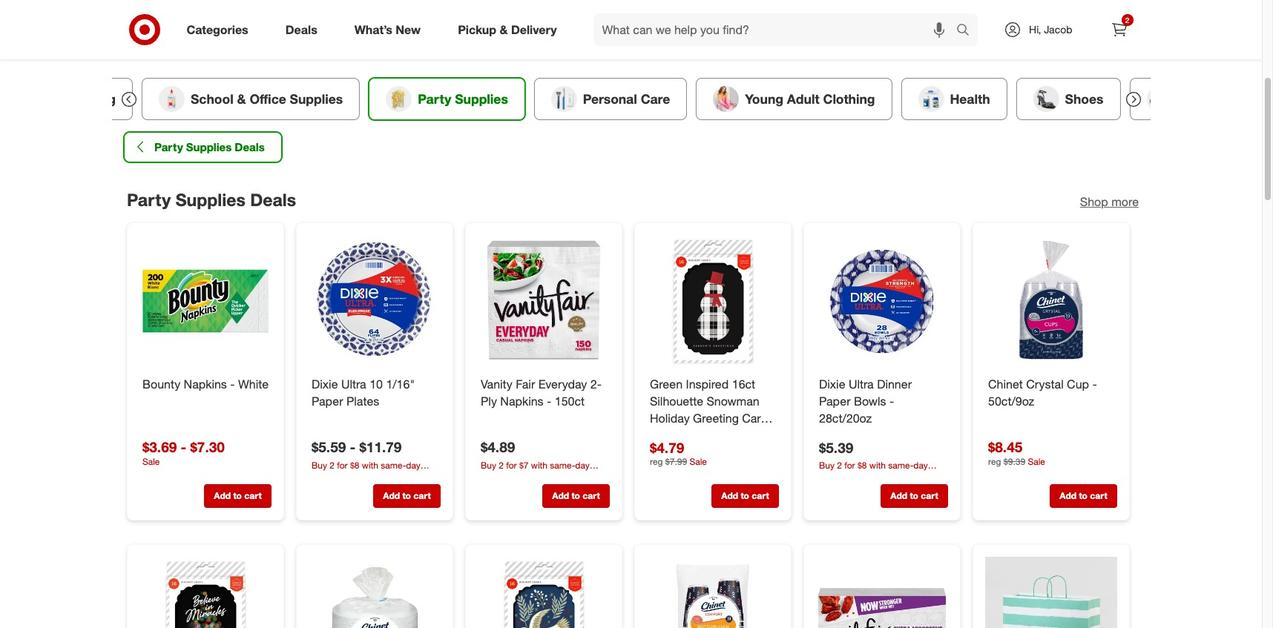 Task type: locate. For each thing, give the bounding box(es) containing it.
2 dixie from the left
[[819, 377, 846, 392]]

supplies right office
[[290, 91, 343, 107]]

to for $5.59 - $11.79
[[402, 491, 411, 502]]

2 down $5.59
[[329, 460, 334, 471]]

$7
[[519, 460, 529, 471]]

dixie for $5.59
[[311, 377, 338, 392]]

150ct
[[555, 394, 585, 409]]

1 paper from the left
[[311, 394, 343, 409]]

ultra up "plates"
[[341, 377, 366, 392]]

- left the 150ct
[[547, 394, 551, 409]]

dixie ultra dinner paper bowls - 28ct/20oz
[[819, 377, 912, 426]]

0 horizontal spatial dixie
[[311, 377, 338, 392]]

6 add to cart button from the left
[[1050, 485, 1118, 509]]

1 horizontal spatial services
[[504, 473, 538, 484]]

silhouette
[[650, 394, 703, 409]]

6 add to cart from the left
[[1060, 491, 1108, 502]]

new
[[396, 22, 421, 37]]

2 down "$4.89"
[[499, 460, 504, 471]]

$7.30
[[190, 438, 224, 456]]

0 horizontal spatial services
[[335, 473, 368, 484]]

add to cart for $4.79
[[721, 491, 769, 502]]

napkins inside vanity fair everyday 2- ply napkins - 150ct
[[500, 394, 544, 409]]

order down $5.39
[[819, 473, 840, 484]]

sale inside green inspired 16ct silhouette snowman holiday greeting card pack $4.79 reg $7.99 sale
[[690, 456, 707, 468]]

vanity fair extra absorbent disposable napkins image
[[816, 558, 948, 629], [816, 558, 948, 629]]

1 horizontal spatial $8
[[858, 460, 867, 471]]

2 day from the left
[[575, 460, 590, 471]]

with
[[362, 460, 378, 471], [531, 460, 548, 471], [870, 460, 886, 471]]

2 add to cart from the left
[[383, 491, 431, 502]]

napkins down fair
[[500, 394, 544, 409]]

0 horizontal spatial order
[[311, 473, 333, 484]]

1 horizontal spatial napkins
[[500, 394, 544, 409]]

buy
[[311, 460, 327, 471], [481, 460, 496, 471], [819, 460, 835, 471]]

3 same- from the left
[[889, 460, 914, 471]]

3 add to cart from the left
[[552, 491, 600, 502]]

for
[[337, 460, 347, 471], [506, 460, 517, 471], [845, 460, 855, 471]]

2 vertical spatial deals
[[250, 189, 296, 210]]

$8.45 reg $9.39 sale
[[989, 438, 1046, 467]]

party supplies deals button
[[124, 132, 282, 162]]

dixie up the 28ct/20oz on the bottom right of the page
[[819, 377, 846, 392]]

1 vertical spatial napkins
[[500, 394, 544, 409]]

you may also like link
[[616, 22, 725, 53]]

add to cart for $8.45
[[1060, 491, 1108, 502]]

add for $5.59 - $11.79
[[383, 491, 400, 502]]

$5.59
[[311, 438, 346, 456]]

with down the 28ct/20oz on the bottom right of the page
[[870, 460, 886, 471]]

sale down $3.69
[[142, 456, 160, 467]]

2 reg from the left
[[650, 456, 663, 468]]

5 add from the left
[[891, 491, 908, 502]]

for down $5.59
[[337, 460, 347, 471]]

1 horizontal spatial sale
[[690, 456, 707, 468]]

1 horizontal spatial same-
[[550, 460, 575, 471]]

4 add from the left
[[721, 491, 738, 502]]

with inside $5.39 buy 2 for $8 with same-day order services
[[870, 460, 886, 471]]

dixie for $5.39
[[819, 377, 846, 392]]

dixie inside dixie ultra 10 1/16" paper plates
[[311, 377, 338, 392]]

1 horizontal spatial buy
[[481, 460, 496, 471]]

dixie ultra 10 1/16" paper plates image
[[308, 235, 441, 367], [308, 235, 441, 367]]

dixie ultra dinner paper bowls - 28ct/20oz image
[[816, 235, 948, 367], [816, 235, 948, 367]]

dixie
[[311, 377, 338, 392], [819, 377, 846, 392]]

services
[[335, 473, 368, 484], [504, 473, 538, 484], [843, 473, 876, 484]]

2 sale from the left
[[1028, 456, 1046, 467]]

same- right $7
[[550, 460, 575, 471]]

services inside the $4.89 buy 2 for $7 with same-day order services
[[504, 473, 538, 484]]

1 add to cart from the left
[[214, 491, 261, 502]]

day for $5.39
[[914, 460, 928, 471]]

3 day from the left
[[914, 460, 928, 471]]

ultra up the bowls
[[849, 377, 874, 392]]

1 $8 from the left
[[350, 460, 359, 471]]

day inside $5.59 - $11.79 buy 2 for $8 with same-day order services on select items
[[406, 460, 420, 471]]

& left office
[[237, 91, 246, 107]]

2 horizontal spatial sale
[[1028, 456, 1046, 467]]

2 for from the left
[[506, 460, 517, 471]]

day
[[406, 460, 420, 471], [575, 460, 590, 471], [914, 460, 928, 471]]

categories link
[[174, 13, 267, 46]]

buy inside $5.39 buy 2 for $8 with same-day order services
[[819, 460, 835, 471]]

$8 inside $5.39 buy 2 for $8 with same-day order services
[[858, 460, 867, 471]]

28ct/20oz
[[819, 411, 872, 426]]

sports & outdo
[[1179, 91, 1274, 107]]

- inside $5.59 - $11.79 buy 2 for $8 with same-day order services on select items
[[350, 438, 355, 456]]

for left $7
[[506, 460, 517, 471]]

cart for $5.59
[[413, 491, 431, 502]]

chinet classic dinner plate image
[[308, 558, 441, 629], [308, 558, 441, 629]]

services down $7
[[504, 473, 538, 484]]

What can we help you find? suggestions appear below search field
[[594, 13, 961, 46]]

0 horizontal spatial with
[[362, 460, 378, 471]]

5 add to cart button from the left
[[881, 485, 948, 509]]

2 to from the left
[[402, 491, 411, 502]]

1 day from the left
[[406, 460, 420, 471]]

5 add to cart from the left
[[891, 491, 939, 502]]

- inside $3.69 - $7.30 sale
[[180, 438, 186, 456]]

5 to from the left
[[910, 491, 919, 502]]

day inside $5.39 buy 2 for $8 with same-day order services
[[914, 460, 928, 471]]

dixie left 10
[[311, 377, 338, 392]]

2 inside $5.39 buy 2 for $8 with same-day order services
[[837, 460, 842, 471]]

you may also like
[[625, 29, 716, 44]]

1 dixie from the left
[[311, 377, 338, 392]]

same- inside $5.39 buy 2 for $8 with same-day order services
[[889, 460, 914, 471]]

buy for $5.39
[[819, 460, 835, 471]]

buy 2 for $8 with same-day order services on select items button
[[311, 459, 441, 484]]

party supplies deals
[[154, 140, 264, 154], [127, 189, 296, 210]]

6 cart from the left
[[1090, 491, 1108, 502]]

sale right $9.39
[[1028, 456, 1046, 467]]

0 horizontal spatial paper
[[311, 394, 343, 409]]

with inside the $4.89 buy 2 for $7 with same-day order services
[[531, 460, 548, 471]]

same- up select
[[381, 460, 406, 471]]

ultra inside dixie ultra dinner paper bowls - 28ct/20oz
[[849, 377, 874, 392]]

reg down $4.79
[[650, 456, 663, 468]]

same-
[[381, 460, 406, 471], [550, 460, 575, 471], [889, 460, 914, 471]]

3 with from the left
[[870, 460, 886, 471]]

- down dinner
[[890, 394, 894, 409]]

2 same- from the left
[[550, 460, 575, 471]]

more
[[1112, 194, 1139, 209]]

2 add from the left
[[383, 491, 400, 502]]

white
[[238, 377, 268, 392]]

0 horizontal spatial sale
[[142, 456, 160, 467]]

health
[[950, 91, 990, 107]]

jacob
[[1045, 23, 1073, 36]]

large striped vogue bag mint - spritz™ image
[[986, 558, 1118, 629], [986, 558, 1118, 629]]

0 horizontal spatial $8
[[350, 460, 359, 471]]

services inside $5.59 - $11.79 buy 2 for $8 with same-day order services on select items
[[335, 473, 368, 484]]

paper up the 28ct/20oz on the bottom right of the page
[[819, 394, 851, 409]]

plates
[[346, 394, 379, 409]]

2 buy from the left
[[481, 460, 496, 471]]

2 add to cart button from the left
[[373, 485, 441, 509]]

with for $4.89
[[531, 460, 548, 471]]

2 right the jacob
[[1126, 16, 1130, 24]]

for inside $5.59 - $11.79 buy 2 for $8 with same-day order services on select items
[[337, 460, 347, 471]]

reg
[[989, 456, 1001, 467], [650, 456, 663, 468]]

4 cart from the left
[[752, 491, 769, 502]]

party supplies deals down party supplies deals button
[[127, 189, 296, 210]]

chinet comfort cup - 18ct/16oz image
[[647, 558, 779, 629], [647, 558, 779, 629]]

0 vertical spatial party supplies deals
[[154, 140, 264, 154]]

0 horizontal spatial same-
[[381, 460, 406, 471]]

cup
[[1067, 377, 1090, 392]]

napkins right bounty
[[183, 377, 227, 392]]

buy down $5.39
[[819, 460, 835, 471]]

green inspired 16ct dove holiday greeting card pack image
[[478, 558, 610, 629], [478, 558, 610, 629]]

services for $4.89
[[504, 473, 538, 484]]

vanity fair everyday 2-ply napkins - 150ct image
[[478, 235, 610, 367], [478, 235, 610, 367]]

paper
[[311, 394, 343, 409], [819, 394, 851, 409]]

deals
[[286, 22, 318, 37], [234, 140, 264, 154], [250, 189, 296, 210]]

$8
[[350, 460, 359, 471], [858, 460, 867, 471]]

6 add from the left
[[1060, 491, 1077, 502]]

party
[[418, 91, 451, 107], [154, 140, 183, 154], [127, 189, 171, 210]]

vanity fair everyday 2- ply napkins - 150ct
[[481, 377, 602, 409]]

day for $4.89
[[575, 460, 590, 471]]

1 horizontal spatial day
[[575, 460, 590, 471]]

with inside $5.59 - $11.79 buy 2 for $8 with same-day order services on select items
[[362, 460, 378, 471]]

1 vertical spatial deals
[[234, 140, 264, 154]]

same- inside the $4.89 buy 2 for $7 with same-day order services
[[550, 460, 575, 471]]

inspired
[[686, 377, 729, 392]]

- left white
[[230, 377, 235, 392]]

2 paper from the left
[[819, 394, 851, 409]]

1 horizontal spatial paper
[[819, 394, 851, 409]]

1 ultra from the left
[[341, 377, 366, 392]]

2 down $5.39
[[837, 460, 842, 471]]

young
[[745, 91, 784, 107]]

0 horizontal spatial for
[[337, 460, 347, 471]]

2 horizontal spatial buy
[[819, 460, 835, 471]]

same- down dixie ultra dinner paper bowls - 28ct/20oz link
[[889, 460, 914, 471]]

0 vertical spatial napkins
[[183, 377, 227, 392]]

green inspired 16ct silhouette snowman holiday greeting card pack image
[[647, 235, 779, 367], [647, 235, 779, 367]]

order for $4.89
[[481, 473, 502, 484]]

buy down "$4.89"
[[481, 460, 496, 471]]

health button
[[901, 78, 1007, 120]]

2 horizontal spatial services
[[843, 473, 876, 484]]

1 horizontal spatial for
[[506, 460, 517, 471]]

services left on
[[335, 473, 368, 484]]

3 add from the left
[[552, 491, 569, 502]]

0 horizontal spatial napkins
[[183, 377, 227, 392]]

supplies down pickup
[[455, 91, 508, 107]]

2 horizontal spatial with
[[870, 460, 886, 471]]

1 horizontal spatial with
[[531, 460, 548, 471]]

for down $5.39
[[845, 460, 855, 471]]

with up on
[[362, 460, 378, 471]]

$8.45
[[989, 438, 1023, 456]]

4 add to cart button from the left
[[712, 485, 779, 509]]

ply
[[481, 394, 497, 409]]

sale right the $7.99
[[690, 456, 707, 468]]

1 add to cart button from the left
[[204, 485, 271, 509]]

2 horizontal spatial same-
[[889, 460, 914, 471]]

4 to from the left
[[741, 491, 749, 502]]

day inside the $4.89 buy 2 for $7 with same-day order services
[[575, 460, 590, 471]]

shop more button
[[1080, 194, 1139, 211]]

4 add to cart from the left
[[721, 491, 769, 502]]

reg inside green inspired 16ct silhouette snowman holiday greeting card pack $4.79 reg $7.99 sale
[[650, 456, 663, 468]]

& right pickup
[[500, 22, 508, 37]]

1 sale from the left
[[142, 456, 160, 467]]

deals inside button
[[234, 140, 264, 154]]

2 inside $5.59 - $11.79 buy 2 for $8 with same-day order services on select items
[[329, 460, 334, 471]]

chinet crystal cup - 50ct/9oz image
[[986, 235, 1118, 367], [986, 235, 1118, 367]]

1 horizontal spatial order
[[481, 473, 502, 484]]

buy down $5.59
[[311, 460, 327, 471]]

1 reg from the left
[[989, 456, 1001, 467]]

buy inside the $4.89 buy 2 for $7 with same-day order services
[[481, 460, 496, 471]]

dixie ultra dinner paper bowls - 28ct/20oz link
[[819, 376, 945, 427]]

0 horizontal spatial ultra
[[341, 377, 366, 392]]

& left dining
[[63, 91, 72, 107]]

1 horizontal spatial dixie
[[819, 377, 846, 392]]

top
[[547, 29, 567, 44]]

2 horizontal spatial day
[[914, 460, 928, 471]]

dixie inside dixie ultra dinner paper bowls - 28ct/20oz
[[819, 377, 846, 392]]

same- for $4.89
[[550, 460, 575, 471]]

2 $8 from the left
[[858, 460, 867, 471]]

2
[[1126, 16, 1130, 24], [329, 460, 334, 471], [499, 460, 504, 471], [837, 460, 842, 471]]

sale inside "$8.45 reg $9.39 sale"
[[1028, 456, 1046, 467]]

order inside $5.39 buy 2 for $8 with same-day order services
[[819, 473, 840, 484]]

green inspired 16ct 'believe in miracles' tree with lights single design boxed card pack image
[[139, 558, 271, 629], [139, 558, 271, 629]]

with right $7
[[531, 460, 548, 471]]

items
[[410, 473, 432, 484]]

cart for $5.39
[[921, 491, 939, 502]]

services inside $5.39 buy 2 for $8 with same-day order services
[[843, 473, 876, 484]]

vanity
[[481, 377, 512, 392]]

& for kitchen
[[63, 91, 72, 107]]

3 to from the left
[[572, 491, 580, 502]]

& left outdo
[[1224, 91, 1233, 107]]

- right cup
[[1093, 377, 1097, 392]]

& for pickup
[[500, 22, 508, 37]]

cart
[[244, 491, 261, 502], [413, 491, 431, 502], [583, 491, 600, 502], [752, 491, 769, 502], [921, 491, 939, 502], [1090, 491, 1108, 502]]

add to cart button for $5.59 - $11.79
[[373, 485, 441, 509]]

order inside $5.59 - $11.79 buy 2 for $8 with same-day order services on select items
[[311, 473, 333, 484]]

green inspired 16ct silhouette snowman holiday greeting card pack $4.79 reg $7.99 sale
[[650, 377, 768, 468]]

supplies inside button
[[290, 91, 343, 107]]

sale
[[142, 456, 160, 467], [1028, 456, 1046, 467], [690, 456, 707, 468]]

for inside $5.39 buy 2 for $8 with same-day order services
[[845, 460, 855, 471]]

sale for $3.69 - $7.30
[[142, 456, 160, 467]]

$5.39
[[819, 439, 854, 456]]

ultra inside dixie ultra 10 1/16" paper plates
[[341, 377, 366, 392]]

1 add from the left
[[214, 491, 231, 502]]

care
[[641, 91, 670, 107]]

add to cart button
[[204, 485, 271, 509], [373, 485, 441, 509], [542, 485, 610, 509], [712, 485, 779, 509], [881, 485, 948, 509], [1050, 485, 1118, 509]]

order inside the $4.89 buy 2 for $7 with same-day order services
[[481, 473, 502, 484]]

3 cart from the left
[[583, 491, 600, 502]]

napkins
[[183, 377, 227, 392], [500, 394, 544, 409]]

for inside the $4.89 buy 2 for $7 with same-day order services
[[506, 460, 517, 471]]

to for $4.89
[[572, 491, 580, 502]]

2 cart from the left
[[413, 491, 431, 502]]

1 buy from the left
[[311, 460, 327, 471]]

- right $5.59
[[350, 438, 355, 456]]

3 add to cart button from the left
[[542, 485, 610, 509]]

- left the $7.30
[[180, 438, 186, 456]]

3 buy from the left
[[819, 460, 835, 471]]

reg down $8.45
[[989, 456, 1001, 467]]

1 with from the left
[[362, 460, 378, 471]]

0 horizontal spatial buy
[[311, 460, 327, 471]]

sale inside $3.69 - $7.30 sale
[[142, 456, 160, 467]]

0 horizontal spatial reg
[[650, 456, 663, 468]]

bounty napkins - white image
[[139, 235, 271, 367], [139, 235, 271, 367]]

1 for from the left
[[337, 460, 347, 471]]

dinner
[[877, 377, 912, 392]]

party supplies
[[418, 91, 508, 107]]

1 cart from the left
[[244, 491, 261, 502]]

party supplies deals down school
[[154, 140, 264, 154]]

add to cart button for $5.39
[[881, 485, 948, 509]]

1 to from the left
[[233, 491, 242, 502]]

0 horizontal spatial day
[[406, 460, 420, 471]]

order down "$4.89"
[[481, 473, 502, 484]]

services down $5.39
[[843, 473, 876, 484]]

bounty napkins - white
[[142, 377, 268, 392]]

you
[[625, 29, 645, 44]]

categories
[[187, 22, 248, 37]]

1 horizontal spatial ultra
[[849, 377, 874, 392]]

paper left "plates"
[[311, 394, 343, 409]]

sellers
[[570, 29, 607, 44]]

3 sale from the left
[[690, 456, 707, 468]]

1 horizontal spatial reg
[[989, 456, 1001, 467]]

2 ultra from the left
[[849, 377, 874, 392]]

green inspired 16ct silhouette snowman holiday greeting card pack link
[[650, 376, 776, 443]]

$3.69
[[142, 438, 177, 456]]

adult
[[787, 91, 820, 107]]

ultra for $5.59
[[341, 377, 366, 392]]

1 vertical spatial party supplies deals
[[127, 189, 296, 210]]

2 with from the left
[[531, 460, 548, 471]]

2 horizontal spatial for
[[845, 460, 855, 471]]

6 to from the left
[[1079, 491, 1088, 502]]

order
[[311, 473, 333, 484], [481, 473, 502, 484], [819, 473, 840, 484]]

5 cart from the left
[[921, 491, 939, 502]]

2 horizontal spatial order
[[819, 473, 840, 484]]

1 same- from the left
[[381, 460, 406, 471]]

3 for from the left
[[845, 460, 855, 471]]

also
[[673, 29, 695, 44]]

order down $5.59
[[311, 473, 333, 484]]



Task type: vqa. For each thing, say whether or not it's contained in the screenshot.
order
yes



Task type: describe. For each thing, give the bounding box(es) containing it.
to for $3.69 - $7.30
[[233, 491, 242, 502]]

buy 2 for $7 with same-day order services button
[[481, 459, 610, 484]]

add to cart for $5.39
[[891, 491, 939, 502]]

greeting
[[693, 411, 739, 426]]

office
[[249, 91, 286, 107]]

pickup & delivery link
[[446, 13, 576, 46]]

school
[[190, 91, 233, 107]]

may
[[648, 29, 670, 44]]

order for $5.39
[[819, 473, 840, 484]]

to for $4.79
[[741, 491, 749, 502]]

for for $4.89
[[506, 460, 517, 471]]

supplies down party supplies deals button
[[175, 189, 245, 210]]

kitchen
[[12, 91, 60, 107]]

2 link
[[1104, 13, 1136, 46]]

cart for $8.45
[[1090, 491, 1108, 502]]

hi, jacob
[[1030, 23, 1073, 36]]

dixie ultra 10 1/16" paper plates link
[[311, 376, 438, 410]]

snowman
[[707, 394, 760, 409]]

add to cart button for $3.69 - $7.30
[[204, 485, 271, 509]]

delivery
[[511, 22, 557, 37]]

fair
[[516, 377, 535, 392]]

- inside chinet crystal cup - 50ct/9oz
[[1093, 377, 1097, 392]]

$7.99
[[665, 456, 687, 468]]

to for $5.39
[[910, 491, 919, 502]]

$9.39
[[1004, 456, 1026, 467]]

personal care button
[[534, 78, 687, 120]]

services for $5.39
[[843, 473, 876, 484]]

$5.39 buy 2 for $8 with same-day order services
[[819, 439, 928, 484]]

buy for $4.89
[[481, 460, 496, 471]]

vanity fair everyday 2- ply napkins - 150ct link
[[481, 376, 607, 410]]

what's new link
[[342, 13, 440, 46]]

paper inside dixie ultra 10 1/16" paper plates
[[311, 394, 343, 409]]

- inside vanity fair everyday 2- ply napkins - 150ct
[[547, 394, 551, 409]]

school & office supplies
[[190, 91, 343, 107]]

search
[[950, 23, 986, 38]]

- inside dixie ultra dinner paper bowls - 28ct/20oz
[[890, 394, 894, 409]]

select
[[383, 473, 407, 484]]

green
[[650, 377, 683, 392]]

on
[[371, 473, 381, 484]]

add to cart button for $4.89
[[542, 485, 610, 509]]

add for $4.79
[[721, 491, 738, 502]]

young adult clothing button
[[696, 78, 892, 120]]

cart for $4.89
[[583, 491, 600, 502]]

$5.59 - $11.79 buy 2 for $8 with same-day order services on select items
[[311, 438, 432, 484]]

shoes button
[[1016, 78, 1121, 120]]

1 vertical spatial party
[[154, 140, 183, 154]]

what's new
[[355, 22, 421, 37]]

buy 2 for $8 with same-day order services button
[[819, 459, 948, 484]]

personal
[[583, 91, 637, 107]]

kitchen & dining
[[12, 91, 115, 107]]

outdo
[[1236, 91, 1274, 107]]

dining
[[76, 91, 115, 107]]

clothing
[[823, 91, 875, 107]]

top sellers
[[547, 29, 607, 44]]

2 vertical spatial party
[[127, 189, 171, 210]]

chinet crystal cup - 50ct/9oz link
[[989, 376, 1115, 410]]

top sellers link
[[538, 22, 616, 53]]

for for $5.39
[[845, 460, 855, 471]]

$4.89
[[481, 438, 515, 456]]

school & office supplies button
[[141, 78, 360, 120]]

add to cart for $3.69 - $7.30
[[214, 491, 261, 502]]

napkins inside bounty napkins - white link
[[183, 377, 227, 392]]

add to cart button for $8.45
[[1050, 485, 1118, 509]]

party supplies button
[[369, 78, 525, 120]]

add for $8.45
[[1060, 491, 1077, 502]]

party supplies deals inside button
[[154, 140, 264, 154]]

16ct
[[732, 377, 756, 392]]

& for sports
[[1224, 91, 1233, 107]]

pickup
[[458, 22, 497, 37]]

& for school
[[237, 91, 246, 107]]

add for $3.69 - $7.30
[[214, 491, 231, 502]]

bowls
[[854, 394, 886, 409]]

with for $5.39
[[870, 460, 886, 471]]

sports & outdo button
[[1130, 78, 1274, 120]]

0 vertical spatial party
[[418, 91, 451, 107]]

10
[[369, 377, 383, 392]]

0 vertical spatial deals
[[286, 22, 318, 37]]

dixie ultra 10 1/16" paper plates
[[311, 377, 415, 409]]

supplies down school
[[186, 140, 231, 154]]

personal care
[[583, 91, 670, 107]]

hi,
[[1030, 23, 1042, 36]]

$4.79
[[650, 439, 684, 456]]

deals link
[[273, 13, 336, 46]]

sale for $8.45
[[1028, 456, 1046, 467]]

holiday
[[650, 411, 690, 426]]

same- inside $5.59 - $11.79 buy 2 for $8 with same-day order services on select items
[[381, 460, 406, 471]]

ultra for $5.39
[[849, 377, 874, 392]]

shop
[[1080, 194, 1109, 209]]

add for $4.89
[[552, 491, 569, 502]]

what's
[[355, 22, 393, 37]]

everyday
[[538, 377, 587, 392]]

pickup & delivery
[[458, 22, 557, 37]]

cart for $3.69
[[244, 491, 261, 502]]

chinet
[[989, 377, 1023, 392]]

add to cart for $4.89
[[552, 491, 600, 502]]

same- for $5.39
[[889, 460, 914, 471]]

add for $5.39
[[891, 491, 908, 502]]

bounty napkins - white link
[[142, 376, 268, 393]]

2 inside the $4.89 buy 2 for $7 with same-day order services
[[499, 460, 504, 471]]

add to cart button for $4.79
[[712, 485, 779, 509]]

to for $8.45
[[1079, 491, 1088, 502]]

buy inside $5.59 - $11.79 buy 2 for $8 with same-day order services on select items
[[311, 460, 327, 471]]

card
[[742, 411, 768, 426]]

paper inside dixie ultra dinner paper bowls - 28ct/20oz
[[819, 394, 851, 409]]

$4.89 buy 2 for $7 with same-day order services
[[481, 438, 590, 484]]

shop more
[[1080, 194, 1139, 209]]

$3.69 - $7.30 sale
[[142, 438, 224, 467]]

crystal
[[1026, 377, 1064, 392]]

sports
[[1179, 91, 1220, 107]]

young adult clothing
[[745, 91, 875, 107]]

$8 inside $5.59 - $11.79 buy 2 for $8 with same-day order services on select items
[[350, 460, 359, 471]]

chinet crystal cup - 50ct/9oz
[[989, 377, 1097, 409]]

add to cart for $5.59 - $11.79
[[383, 491, 431, 502]]

kitchen & dining button
[[0, 78, 133, 120]]

search button
[[950, 13, 986, 49]]

reg inside "$8.45 reg $9.39 sale"
[[989, 456, 1001, 467]]

pack
[[650, 428, 676, 443]]

shoes
[[1065, 91, 1104, 107]]



